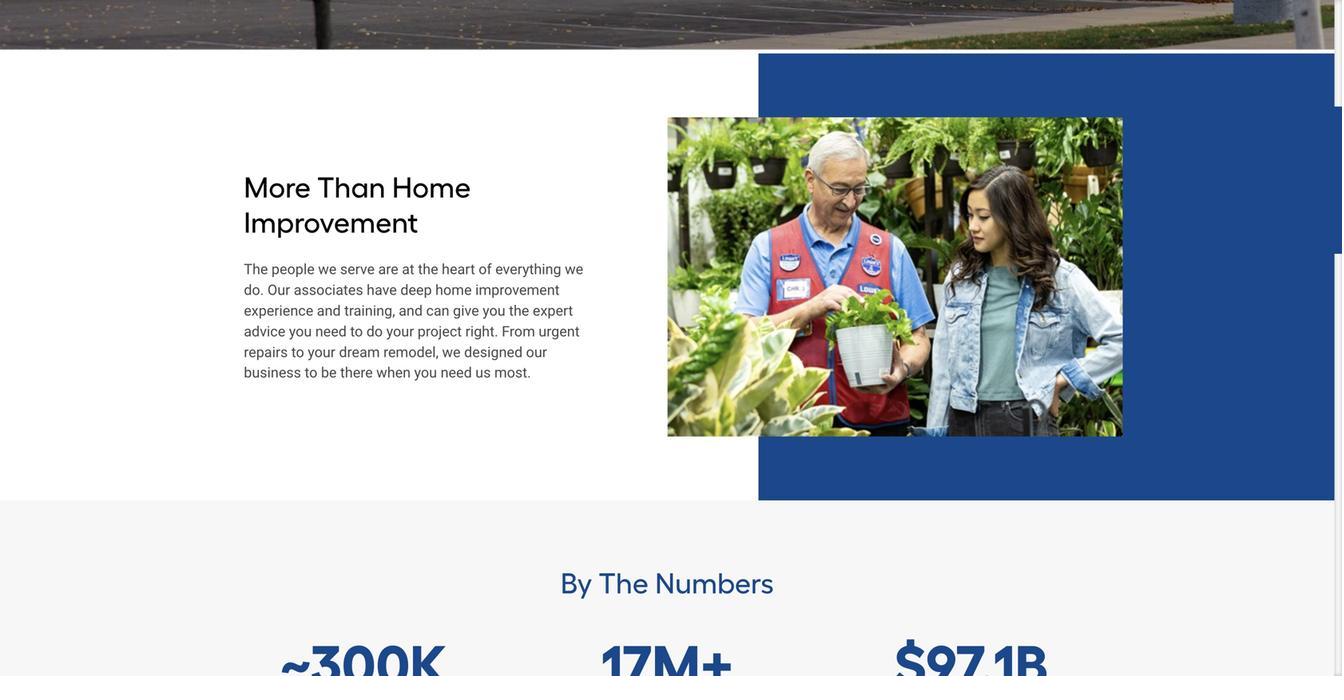 Task type: describe. For each thing, give the bounding box(es) containing it.
training,
[[344, 303, 395, 320]]

be
[[321, 365, 337, 382]]

business
[[244, 365, 301, 382]]

deep
[[401, 282, 432, 299]]

2 and from the left
[[399, 303, 423, 320]]

our
[[268, 282, 290, 299]]

2 vertical spatial to
[[305, 365, 318, 382]]

at
[[402, 261, 415, 278]]

0 vertical spatial the
[[418, 261, 438, 278]]

by
[[561, 567, 592, 601]]

can
[[426, 303, 450, 320]]

home
[[392, 170, 471, 205]]

urgent
[[539, 324, 580, 340]]

0 vertical spatial to
[[350, 324, 363, 340]]

remodel,
[[384, 344, 439, 361]]

give
[[453, 303, 479, 320]]

experience
[[244, 303, 313, 320]]

there
[[340, 365, 373, 382]]

2 vertical spatial you
[[414, 365, 437, 382]]

numbers
[[655, 567, 774, 601]]

0 vertical spatial need
[[315, 324, 347, 340]]

more than home improvement
[[244, 170, 471, 240]]

1 and from the left
[[317, 303, 341, 320]]

project
[[418, 324, 462, 340]]

2 horizontal spatial we
[[565, 261, 583, 278]]

0 horizontal spatial your
[[308, 344, 336, 361]]

dream
[[339, 344, 380, 361]]



Task type: vqa. For each thing, say whether or not it's contained in the screenshot.
2023
no



Task type: locate. For each thing, give the bounding box(es) containing it.
and down associates
[[317, 303, 341, 320]]

designed
[[464, 344, 523, 361]]

the up from on the left of the page
[[509, 303, 529, 320]]

we
[[318, 261, 337, 278], [565, 261, 583, 278], [442, 344, 461, 361]]

improvement
[[244, 206, 418, 240]]

1 horizontal spatial need
[[441, 365, 472, 382]]

1 horizontal spatial you
[[414, 365, 437, 382]]

expert
[[533, 303, 573, 320]]

the right by
[[599, 567, 649, 601]]

of
[[479, 261, 492, 278]]

everything
[[496, 261, 561, 278]]

your up be
[[308, 344, 336, 361]]

2 vertical spatial the
[[599, 567, 649, 601]]

to right repairs on the left of page
[[291, 344, 304, 361]]

need up dream
[[315, 324, 347, 340]]

you down 'experience'
[[289, 324, 312, 340]]

to left do
[[350, 324, 363, 340]]

1 vertical spatial your
[[308, 344, 336, 361]]

do
[[367, 324, 383, 340]]

1 vertical spatial need
[[441, 365, 472, 382]]

have
[[367, 282, 397, 299]]

1 horizontal spatial we
[[442, 344, 461, 361]]

right.
[[466, 324, 498, 340]]

1 vertical spatial to
[[291, 344, 304, 361]]

0 horizontal spatial the
[[418, 261, 438, 278]]

need left us
[[441, 365, 472, 382]]

we down project
[[442, 344, 461, 361]]

more
[[244, 170, 311, 205]]

do.
[[244, 282, 264, 299]]

0 horizontal spatial to
[[291, 344, 304, 361]]

us
[[476, 365, 491, 382]]

repairs
[[244, 344, 288, 361]]

people
[[272, 261, 315, 278]]

you
[[483, 303, 506, 320], [289, 324, 312, 340], [414, 365, 437, 382]]

associates
[[294, 282, 363, 299]]

0 horizontal spatial you
[[289, 324, 312, 340]]

the right at on the top
[[418, 261, 438, 278]]

1 vertical spatial you
[[289, 324, 312, 340]]

advice
[[244, 324, 285, 340]]

when
[[377, 365, 411, 382]]

you down remodel,
[[414, 365, 437, 382]]

home
[[436, 282, 472, 299]]

0 horizontal spatial we
[[318, 261, 337, 278]]

and down deep
[[399, 303, 423, 320]]

and
[[317, 303, 341, 320], [399, 303, 423, 320]]

are
[[378, 261, 399, 278]]

than
[[317, 170, 386, 205]]

2 horizontal spatial to
[[350, 324, 363, 340]]

your
[[386, 324, 414, 340], [308, 344, 336, 361]]

the
[[418, 261, 438, 278], [509, 303, 529, 320], [599, 567, 649, 601]]

the
[[244, 261, 268, 278]]

1 horizontal spatial the
[[509, 303, 529, 320]]

our
[[526, 344, 547, 361]]

1 horizontal spatial your
[[386, 324, 414, 340]]

improvement
[[475, 282, 560, 299]]

1 horizontal spatial to
[[305, 365, 318, 382]]

you up right. at the left of the page
[[483, 303, 506, 320]]

to left be
[[305, 365, 318, 382]]

we up associates
[[318, 261, 337, 278]]

we right everything
[[565, 261, 583, 278]]

1 vertical spatial the
[[509, 303, 529, 320]]

by the numbers
[[561, 567, 774, 601]]

your up remodel,
[[386, 324, 414, 340]]

the people we serve are at the heart of everything we do. our associates have deep home improvement experience and training, and can give you the expert advice you need to do your project right. from urgent repairs to your dream remodel, we designed our business to be there when you need us most.
[[244, 261, 583, 382]]

heart
[[442, 261, 475, 278]]

0 horizontal spatial need
[[315, 324, 347, 340]]

need
[[315, 324, 347, 340], [441, 365, 472, 382]]

most.
[[494, 365, 531, 382]]

0 horizontal spatial and
[[317, 303, 341, 320]]

0 vertical spatial you
[[483, 303, 506, 320]]

1 horizontal spatial and
[[399, 303, 423, 320]]

2 horizontal spatial you
[[483, 303, 506, 320]]

from
[[502, 324, 535, 340]]

serve
[[340, 261, 375, 278]]

to
[[350, 324, 363, 340], [291, 344, 304, 361], [305, 365, 318, 382]]

0 vertical spatial your
[[386, 324, 414, 340]]

2 horizontal spatial the
[[599, 567, 649, 601]]



